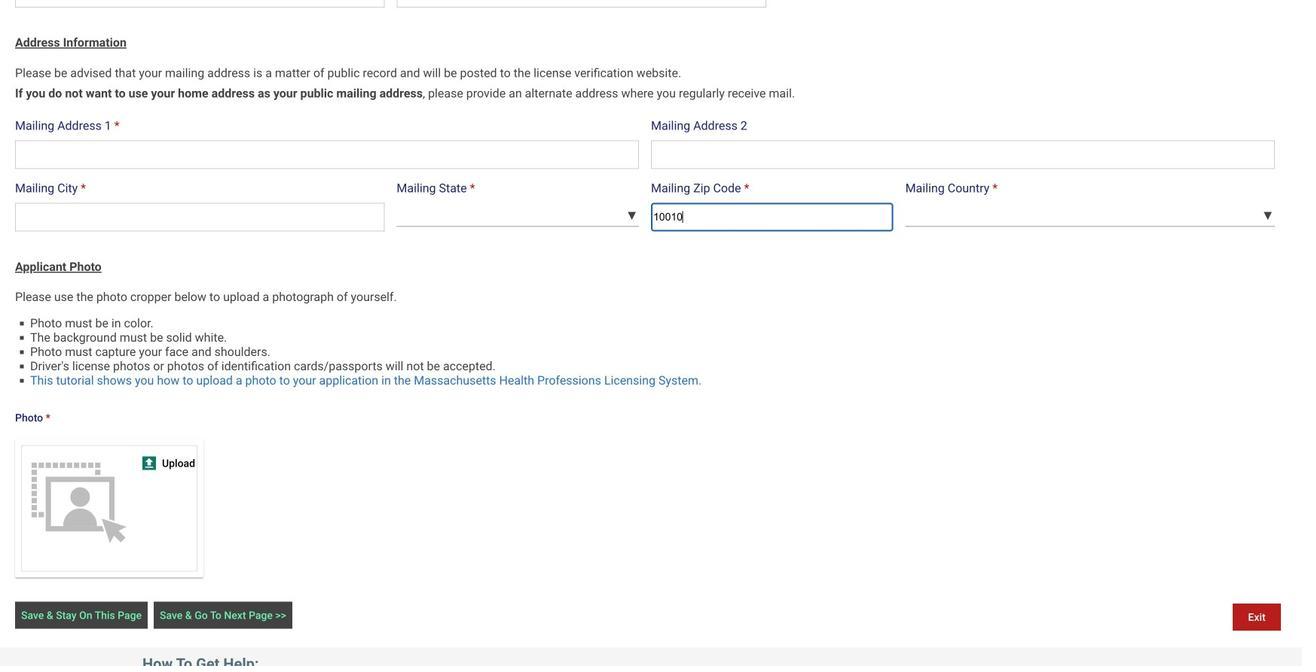 Task type: vqa. For each thing, say whether or not it's contained in the screenshot.
Format: 111-111-1111 'text box'
yes



Task type: describe. For each thing, give the bounding box(es) containing it.
Format: 111-111-1111 text field
[[15, 0, 385, 7]]



Task type: locate. For each thing, give the bounding box(es) containing it.
no color image
[[142, 457, 156, 471]]

None text field
[[397, 0, 766, 7], [15, 141, 639, 169], [651, 203, 893, 232], [397, 0, 766, 7], [15, 141, 639, 169], [651, 203, 893, 232]]

None text field
[[651, 141, 1275, 169], [15, 203, 385, 232], [651, 141, 1275, 169], [15, 203, 385, 232]]



